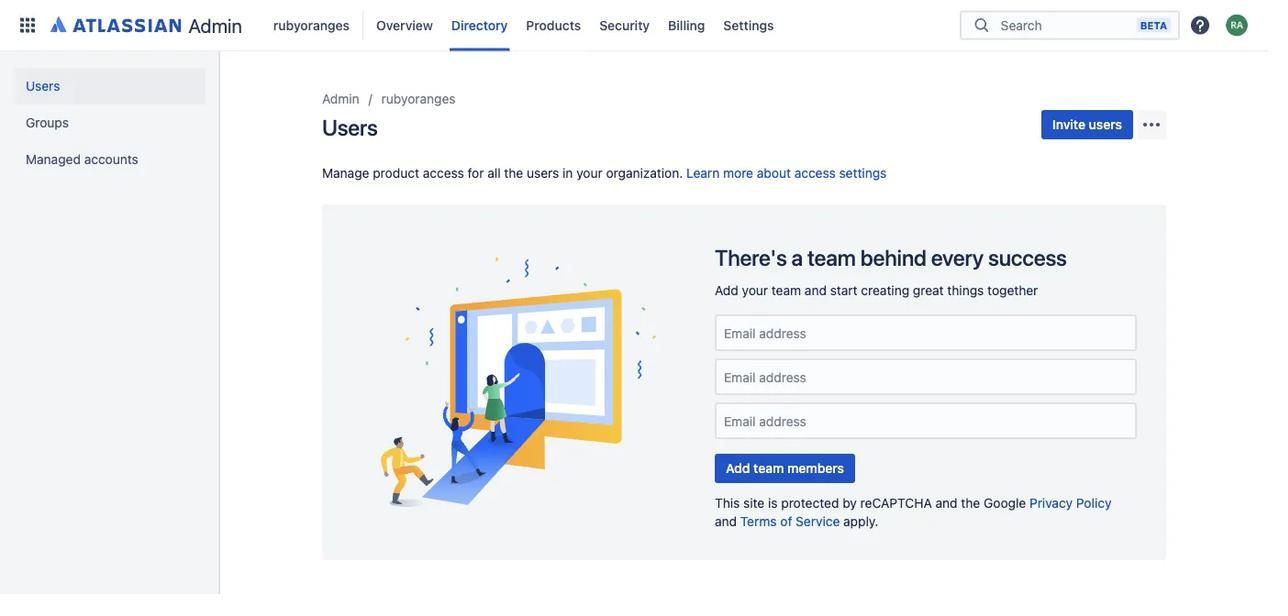 Task type: locate. For each thing, give the bounding box(es) containing it.
manage product access for all the users in your organization. learn more about access settings
[[322, 166, 887, 181]]

terms
[[740, 514, 777, 529]]

0 vertical spatial your
[[576, 166, 603, 181]]

for
[[468, 166, 484, 181]]

by
[[842, 496, 857, 511]]

rubyoranges for rubyoranges link to the left
[[273, 17, 350, 33]]

add your team and start creating great things together
[[715, 283, 1038, 298]]

users right invite at top
[[1089, 117, 1122, 132]]

products link
[[521, 11, 586, 40]]

3 email address email field from the top
[[722, 413, 1129, 430]]

1 access from the left
[[423, 166, 464, 181]]

team up is
[[753, 461, 784, 476]]

1 vertical spatial users
[[527, 166, 559, 181]]

1 vertical spatial the
[[961, 496, 980, 511]]

0 horizontal spatial admin link
[[44, 11, 249, 40]]

1 horizontal spatial and
[[805, 283, 827, 298]]

users left in
[[527, 166, 559, 181]]

learn more about access settings link
[[686, 166, 887, 181]]

atlassian image
[[50, 13, 181, 35], [50, 13, 181, 35]]

invite users button
[[1041, 110, 1133, 139]]

more
[[723, 166, 753, 181]]

rubyoranges link
[[268, 11, 355, 40], [381, 88, 456, 110]]

together
[[987, 283, 1038, 298]]

users up "manage"
[[322, 115, 378, 140]]

managed accounts link
[[15, 141, 206, 178]]

1 horizontal spatial admin link
[[322, 88, 359, 110]]

accounts
[[84, 152, 138, 167]]

0 horizontal spatial admin
[[189, 14, 242, 37]]

users inside button
[[1089, 117, 1122, 132]]

1 horizontal spatial admin
[[322, 91, 359, 106]]

2 email address email field from the top
[[722, 369, 1129, 386]]

toggle navigation image
[[202, 73, 242, 110]]

the left google
[[961, 496, 980, 511]]

add inside button
[[726, 461, 750, 476]]

this site is protected by recaptcha and the google privacy policy and terms of service apply.
[[715, 496, 1111, 529]]

0 horizontal spatial users
[[26, 78, 60, 94]]

directory link
[[446, 11, 513, 40]]

members
[[787, 461, 844, 476]]

1 vertical spatial admin
[[322, 91, 359, 106]]

the
[[504, 166, 523, 181], [961, 496, 980, 511]]

invite users
[[1052, 117, 1122, 132]]

access
[[423, 166, 464, 181], [794, 166, 836, 181]]

1 horizontal spatial your
[[742, 283, 768, 298]]

admin link
[[44, 11, 249, 40], [322, 88, 359, 110]]

rubyoranges
[[273, 17, 350, 33], [381, 91, 456, 106]]

1 vertical spatial rubyoranges link
[[381, 88, 456, 110]]

1 vertical spatial email address email field
[[722, 369, 1129, 386]]

1 vertical spatial users
[[322, 115, 378, 140]]

overview link
[[371, 11, 438, 40]]

rubyoranges inside global navigation element
[[273, 17, 350, 33]]

0 vertical spatial add
[[715, 283, 738, 298]]

1 horizontal spatial the
[[961, 496, 980, 511]]

behind
[[860, 245, 926, 271]]

add team members button
[[715, 454, 855, 484]]

0 vertical spatial admin link
[[44, 11, 249, 40]]

admin
[[189, 14, 242, 37], [322, 91, 359, 106]]

billing
[[668, 17, 705, 33]]

0 horizontal spatial rubyoranges
[[273, 17, 350, 33]]

policy
[[1076, 496, 1111, 511]]

team right a
[[807, 245, 856, 271]]

1 horizontal spatial users
[[1089, 117, 1122, 132]]

admin up toggle navigation image
[[189, 14, 242, 37]]

0 vertical spatial users
[[1089, 117, 1122, 132]]

the right the "all"
[[504, 166, 523, 181]]

0 vertical spatial and
[[805, 283, 827, 298]]

learn
[[686, 166, 720, 181]]

2 horizontal spatial and
[[935, 496, 958, 511]]

0 vertical spatial the
[[504, 166, 523, 181]]

help icon image
[[1189, 14, 1211, 36]]

0 vertical spatial users
[[26, 78, 60, 94]]

2 vertical spatial and
[[715, 514, 737, 529]]

1 vertical spatial team
[[771, 283, 801, 298]]

and
[[805, 283, 827, 298], [935, 496, 958, 511], [715, 514, 737, 529]]

0 vertical spatial rubyoranges link
[[268, 11, 355, 40]]

users
[[1089, 117, 1122, 132], [527, 166, 559, 181]]

admin up "manage"
[[322, 91, 359, 106]]

admin link up "manage"
[[322, 88, 359, 110]]

0 horizontal spatial access
[[423, 166, 464, 181]]

users up groups
[[26, 78, 60, 94]]

team down a
[[771, 283, 801, 298]]

access right about
[[794, 166, 836, 181]]

1 vertical spatial add
[[726, 461, 750, 476]]

your down there's
[[742, 283, 768, 298]]

security
[[599, 17, 650, 33]]

1 horizontal spatial rubyoranges
[[381, 91, 456, 106]]

settings
[[839, 166, 887, 181]]

and right the recaptcha
[[935, 496, 958, 511]]

team
[[807, 245, 856, 271], [771, 283, 801, 298], [753, 461, 784, 476]]

add down there's
[[715, 283, 738, 298]]

a
[[791, 245, 803, 271]]

and left start
[[805, 283, 827, 298]]

2 access from the left
[[794, 166, 836, 181]]

product
[[373, 166, 419, 181]]

your
[[576, 166, 603, 181], [742, 283, 768, 298]]

admin link up users link
[[44, 11, 249, 40]]

1 vertical spatial rubyoranges
[[381, 91, 456, 106]]

overview
[[376, 17, 433, 33]]

0 horizontal spatial users
[[527, 166, 559, 181]]

0 vertical spatial email address email field
[[722, 325, 1129, 342]]

there's
[[715, 245, 787, 271]]

add for add your team and start creating great things together
[[715, 283, 738, 298]]

access left for
[[423, 166, 464, 181]]

1 vertical spatial your
[[742, 283, 768, 298]]

add up this
[[726, 461, 750, 476]]

and down this
[[715, 514, 737, 529]]

0 vertical spatial admin
[[189, 14, 242, 37]]

privacy policy link
[[1029, 496, 1111, 511]]

success
[[988, 245, 1067, 271]]

0 vertical spatial team
[[807, 245, 856, 271]]

2 vertical spatial team
[[753, 461, 784, 476]]

0 horizontal spatial rubyoranges link
[[268, 11, 355, 40]]

Search field
[[995, 9, 1137, 42]]

2 vertical spatial email address email field
[[722, 413, 1129, 430]]

0 vertical spatial rubyoranges
[[273, 17, 350, 33]]

billing link
[[663, 11, 711, 40]]

admin inside global navigation element
[[189, 14, 242, 37]]

search icon image
[[971, 16, 993, 34]]

1 horizontal spatial access
[[794, 166, 836, 181]]

Email address email field
[[722, 325, 1129, 342], [722, 369, 1129, 386], [722, 413, 1129, 430]]

users
[[26, 78, 60, 94], [322, 115, 378, 140]]

your right in
[[576, 166, 603, 181]]

add
[[715, 283, 738, 298], [726, 461, 750, 476]]



Task type: vqa. For each thing, say whether or not it's contained in the screenshot.
jira administration https://terryturtle85.atlassian.net
no



Task type: describe. For each thing, give the bounding box(es) containing it.
this
[[715, 496, 740, 511]]

every
[[931, 245, 984, 271]]

groups link
[[15, 105, 206, 141]]

team for and
[[771, 283, 801, 298]]

groups
[[26, 115, 69, 130]]

1 horizontal spatial users
[[322, 115, 378, 140]]

users link
[[15, 68, 206, 105]]

about
[[757, 166, 791, 181]]

add team members
[[726, 461, 844, 476]]

team for behind
[[807, 245, 856, 271]]

things
[[947, 283, 984, 298]]

start
[[830, 283, 858, 298]]

team inside button
[[753, 461, 784, 476]]

appswitcher icon image
[[17, 14, 39, 36]]

manage
[[322, 166, 369, 181]]

0 horizontal spatial the
[[504, 166, 523, 181]]

products
[[526, 17, 581, 33]]

admin banner
[[0, 0, 1268, 51]]

service
[[796, 514, 840, 529]]

site
[[743, 496, 765, 511]]

add for add team members
[[726, 461, 750, 476]]

there's a team behind every success
[[715, 245, 1067, 271]]

rubyoranges for right rubyoranges link
[[381, 91, 456, 106]]

global navigation element
[[11, 0, 960, 51]]

0 horizontal spatial and
[[715, 514, 737, 529]]

1 horizontal spatial rubyoranges link
[[381, 88, 456, 110]]

creating
[[861, 283, 909, 298]]

privacy
[[1029, 496, 1073, 511]]

account image
[[1226, 14, 1248, 36]]

security link
[[594, 11, 655, 40]]

1 vertical spatial admin link
[[322, 88, 359, 110]]

invite
[[1052, 117, 1085, 132]]

managed
[[26, 152, 81, 167]]

great
[[913, 283, 944, 298]]

of
[[780, 514, 792, 529]]

managed accounts
[[26, 152, 138, 167]]

1 vertical spatial and
[[935, 496, 958, 511]]

0 horizontal spatial your
[[576, 166, 603, 181]]

apply.
[[843, 514, 878, 529]]

is
[[768, 496, 778, 511]]

settings
[[723, 17, 774, 33]]

protected
[[781, 496, 839, 511]]

the inside this site is protected by recaptcha and the google privacy policy and terms of service apply.
[[961, 496, 980, 511]]

all
[[487, 166, 501, 181]]

1 email address email field from the top
[[722, 325, 1129, 342]]

organization.
[[606, 166, 683, 181]]

beta
[[1140, 19, 1167, 31]]

directory
[[451, 17, 508, 33]]

google
[[984, 496, 1026, 511]]

terms of service link
[[740, 514, 840, 529]]

in
[[563, 166, 573, 181]]

settings link
[[718, 11, 779, 40]]

recaptcha
[[860, 496, 932, 511]]



